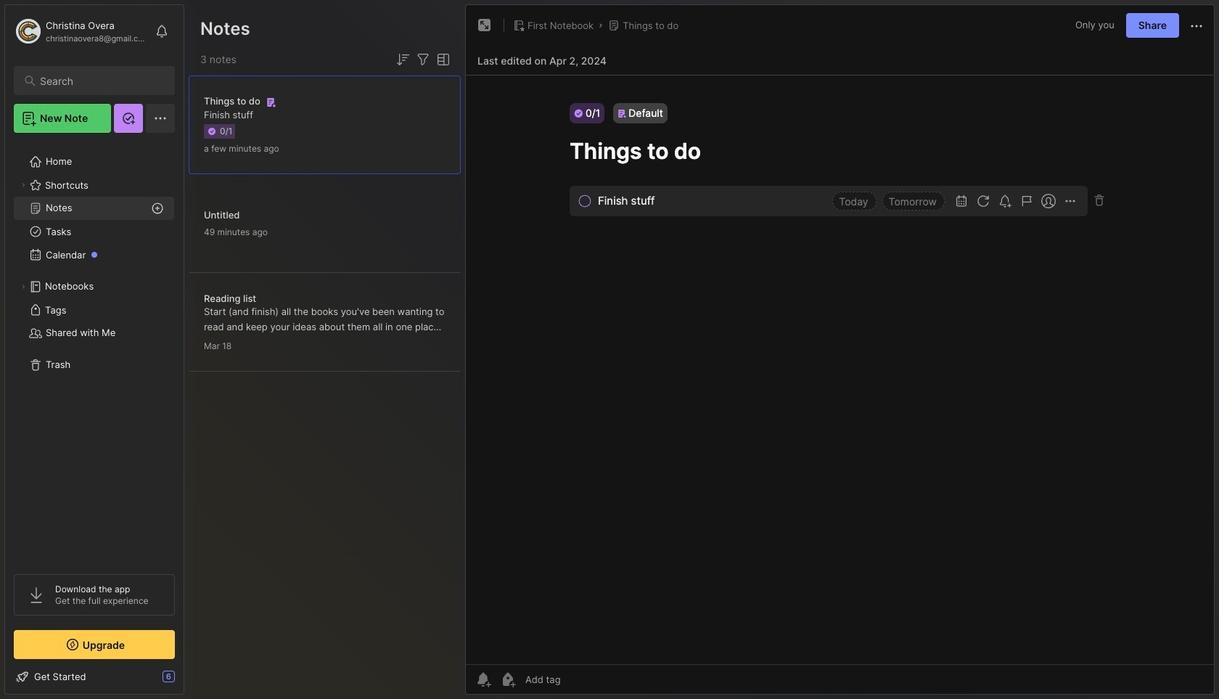 Task type: vqa. For each thing, say whether or not it's contained in the screenshot.
Group containing Add your first shortcut
no



Task type: locate. For each thing, give the bounding box(es) containing it.
View options field
[[432, 51, 452, 68]]

More actions field
[[1189, 16, 1206, 35]]

add tag image
[[500, 671, 517, 688]]

add a reminder image
[[475, 671, 492, 688]]

Note Editor text field
[[466, 75, 1215, 664]]

tree
[[5, 142, 184, 561]]

Add filters field
[[415, 51, 432, 68]]

None search field
[[40, 72, 162, 89]]

add filters image
[[415, 51, 432, 68]]

expand note image
[[476, 17, 494, 34]]

expand notebooks image
[[19, 282, 28, 291]]



Task type: describe. For each thing, give the bounding box(es) containing it.
click to collapse image
[[183, 672, 194, 690]]

Search text field
[[40, 74, 162, 88]]

none search field inside main element
[[40, 72, 162, 89]]

tree inside main element
[[5, 142, 184, 561]]

Add tag field
[[524, 673, 634, 686]]

note window element
[[465, 4, 1216, 699]]

Help and Learning task checklist field
[[5, 665, 184, 688]]

more actions image
[[1189, 17, 1206, 35]]

Sort options field
[[394, 51, 412, 68]]

Account field
[[14, 17, 148, 46]]

main element
[[0, 0, 189, 699]]



